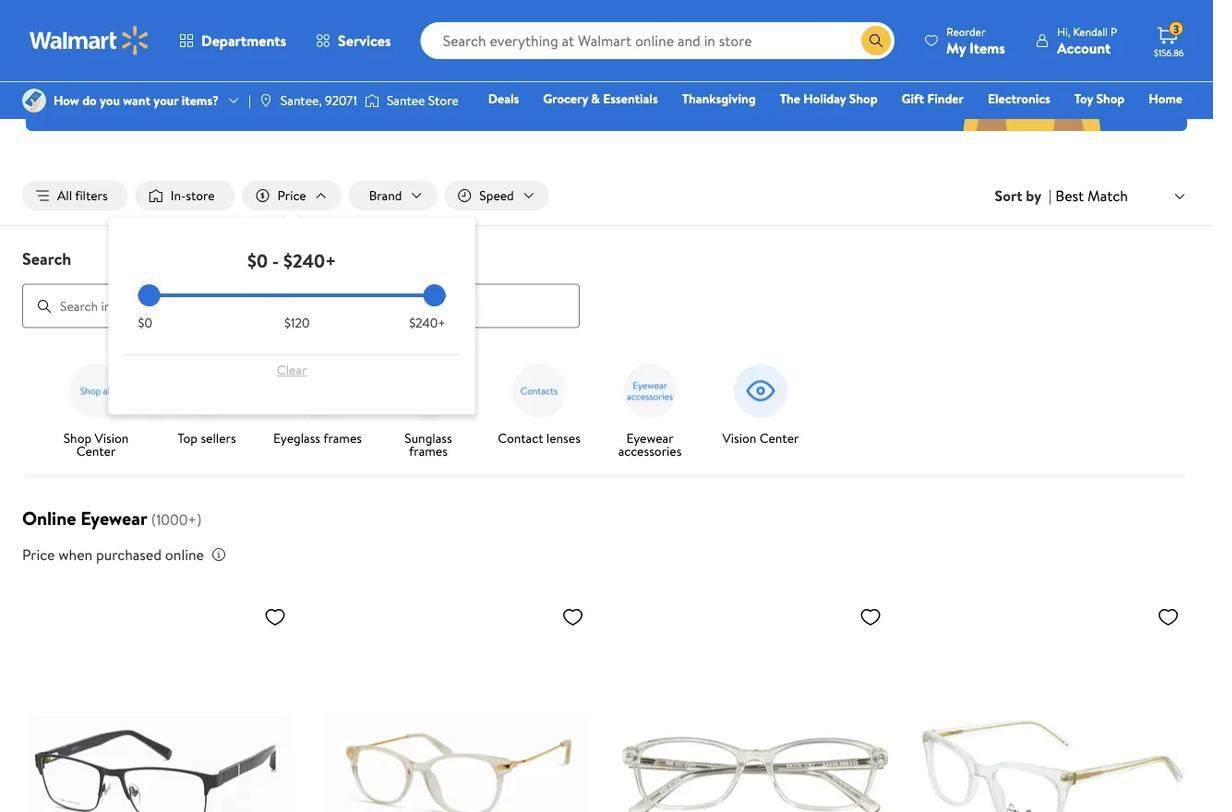 Task type: vqa. For each thing, say whether or not it's contained in the screenshot.
the leftmost |
yes



Task type: describe. For each thing, give the bounding box(es) containing it.
walmart+ link
[[1119, 114, 1191, 134]]

deals
[[488, 90, 519, 108]]

vision for walmart
[[576, 14, 656, 55]]

shop inside toy shop link
[[1096, 90, 1125, 108]]

sean john teacup image
[[919, 598, 1187, 812]]

 image for santee store
[[365, 91, 379, 110]]

$120
[[284, 314, 310, 332]]

fashion link
[[895, 114, 954, 134]]

registry link
[[962, 114, 1026, 134]]

clear
[[277, 361, 307, 379]]

the holiday shop
[[780, 90, 878, 108]]

walmart
[[461, 14, 569, 55]]

1 vertical spatial eyewear
[[81, 505, 147, 531]]

thanksgiving link
[[674, 89, 764, 108]]

essentials
[[603, 90, 658, 108]]

all filters
[[57, 187, 108, 205]]

match
[[1088, 185, 1128, 206]]

add to favorites list, designer looks for less women's wop69 crystal/gold frames image
[[562, 605, 584, 628]]

Walmart Site-Wide search field
[[421, 22, 895, 59]]

brand
[[369, 187, 402, 205]]

kendall
[[1073, 24, 1108, 39]]

search icon image
[[869, 33, 884, 48]]

speed
[[480, 187, 514, 205]]

my
[[946, 37, 966, 58]]

top
[[178, 429, 198, 447]]

grocery & essentials
[[543, 90, 658, 108]]

debit
[[1072, 115, 1104, 133]]

fashion
[[903, 115, 946, 133]]

legal information image
[[211, 547, 226, 562]]

eyewear inside 'eyewear accessories'
[[626, 429, 674, 447]]

(1000+)
[[151, 509, 202, 530]]

your
[[154, 91, 179, 109]]

contact lenses
[[498, 429, 581, 447]]

accessories
[[618, 442, 682, 460]]

eyeglass frames
[[273, 429, 362, 447]]

reorder my items
[[946, 24, 1005, 58]]

online
[[22, 505, 76, 531]]

hi,
[[1057, 24, 1071, 39]]

home fashion
[[903, 90, 1183, 133]]

shop vision center
[[63, 429, 129, 460]]

eyeglass frames image
[[284, 358, 351, 424]]

santee,
[[281, 91, 322, 109]]

sellers
[[201, 429, 236, 447]]

gift
[[902, 90, 924, 108]]

contact lenses link
[[491, 358, 587, 448]]

purchased
[[96, 544, 162, 565]]

price for price
[[278, 187, 306, 205]]

how do you want your items?
[[54, 91, 219, 109]]

grocery
[[543, 90, 588, 108]]

Search in Vision Center shop all search field
[[22, 284, 580, 328]]

santee
[[387, 91, 425, 109]]

price when purchased online
[[22, 544, 204, 565]]

sunglass frames image
[[395, 358, 462, 424]]

price button
[[242, 181, 341, 211]]

gift finder link
[[893, 89, 972, 108]]

departments
[[201, 30, 286, 51]]

services button
[[301, 18, 406, 63]]

1 vertical spatial &
[[591, 90, 600, 108]]

services
[[338, 30, 391, 51]]

in-
[[171, 187, 186, 205]]

you
[[100, 91, 120, 109]]

$0 - $240+
[[248, 248, 336, 273]]

santee, 92071
[[281, 91, 357, 109]]

$0 for $0
[[138, 314, 152, 332]]

shop vision center image
[[63, 358, 129, 424]]

2 horizontal spatial vision
[[723, 429, 757, 447]]

toy shop link
[[1066, 89, 1133, 108]]

holiday
[[803, 90, 846, 108]]

eyewear
[[567, 55, 626, 78]]

frames for sunglass frames
[[409, 442, 448, 460]]

p
[[1111, 24, 1117, 39]]

best match button
[[1052, 184, 1191, 208]]

best
[[1056, 185, 1084, 206]]

-
[[272, 248, 279, 273]]

clear button
[[138, 356, 446, 385]]

frames for eyeglass frames
[[323, 429, 362, 447]]

home
[[1149, 90, 1183, 108]]

price for price when purchased online
[[22, 544, 55, 565]]

toy
[[1075, 90, 1093, 108]]

center for walmart
[[663, 14, 752, 55]]

store
[[428, 91, 459, 109]]



Task type: locate. For each thing, give the bounding box(es) containing it.
frames right the eyeglass
[[323, 429, 362, 447]]

1 horizontal spatial frames
[[409, 442, 448, 460]]

 image
[[22, 89, 46, 113]]

center inside walmart vision center shop eyewear & more.
[[663, 14, 752, 55]]

center for shop
[[76, 442, 116, 460]]

the
[[780, 90, 800, 108]]

1 horizontal spatial eyewear
[[626, 429, 674, 447]]

shop inside shop vision center
[[63, 429, 92, 447]]

walmart vision center shop eyewear & more.
[[461, 14, 752, 78]]

lenses
[[546, 429, 581, 447]]

shop up grocery
[[527, 55, 563, 78]]

add to favorites list, dlfl rectangle image
[[264, 605, 286, 628]]

add to favorites list, bio eyes women's be226 hibiscus crystal eyeglass frames image
[[860, 605, 882, 628]]

shop right holiday
[[849, 90, 878, 108]]

eyewear up price when purchased online
[[81, 505, 147, 531]]

&
[[630, 55, 641, 78], [591, 90, 600, 108]]

all
[[57, 187, 72, 205]]

1 horizontal spatial vision
[[576, 14, 656, 55]]

search
[[22, 247, 71, 270]]

in-store button
[[135, 181, 235, 211]]

santee store
[[387, 91, 459, 109]]

sort by |
[[995, 186, 1052, 206]]

contact
[[498, 429, 543, 447]]

departments button
[[164, 18, 301, 63]]

1 vertical spatial price
[[22, 544, 55, 565]]

sort
[[995, 186, 1023, 206]]

more.
[[645, 55, 687, 78]]

shop down shop vision center image
[[63, 429, 92, 447]]

sunglass
[[405, 429, 452, 447]]

| right items?
[[248, 91, 251, 109]]

one debit link
[[1033, 114, 1112, 134]]

 image for santee, 92071
[[258, 93, 273, 108]]

shop right toy
[[1096, 90, 1125, 108]]

price
[[278, 187, 306, 205], [22, 544, 55, 565]]

gift finder
[[902, 90, 964, 108]]

contact lenses image
[[506, 358, 572, 424]]

one
[[1041, 115, 1069, 133]]

price inside dropdown button
[[278, 187, 306, 205]]

by
[[1026, 186, 1042, 206]]

eyeglass frames link
[[270, 358, 366, 448]]

the holiday shop link
[[772, 89, 886, 108]]

center down shop vision center image
[[76, 442, 116, 460]]

0 horizontal spatial eyewear
[[81, 505, 147, 531]]

1 vertical spatial $240+
[[409, 314, 446, 332]]

online eyewear (1000+)
[[22, 505, 202, 531]]

Search search field
[[421, 22, 895, 59]]

search image
[[37, 299, 52, 314]]

0 horizontal spatial |
[[248, 91, 251, 109]]

$156.86
[[1154, 46, 1184, 59]]

vision center
[[723, 429, 799, 447]]

eyewear down eyewear accessories image
[[626, 429, 674, 447]]

 image left santee,
[[258, 93, 273, 108]]

online
[[165, 544, 204, 565]]

0 horizontal spatial price
[[22, 544, 55, 565]]

1 horizontal spatial $240+
[[409, 314, 446, 332]]

center down vision center image
[[760, 429, 799, 447]]

deals link
[[480, 89, 527, 108]]

eyewear accessories image
[[617, 358, 683, 424]]

frames down sunglass frames image
[[409, 442, 448, 460]]

$0 range field
[[138, 294, 446, 297]]

 image right 92071
[[365, 91, 379, 110]]

home link
[[1141, 89, 1191, 108]]

account
[[1057, 37, 1111, 58]]

0 horizontal spatial $0
[[138, 314, 152, 332]]

3
[[1174, 21, 1179, 37]]

store
[[186, 187, 215, 205]]

sunglass frames
[[405, 429, 452, 460]]

vision center link
[[713, 358, 809, 448]]

vision for shop
[[95, 429, 129, 447]]

$240+ right the -
[[284, 248, 336, 273]]

Search search field
[[0, 247, 1213, 328]]

0 vertical spatial price
[[278, 187, 306, 205]]

sunglass frames link
[[380, 358, 476, 461]]

1 vertical spatial $0
[[138, 314, 152, 332]]

speed button
[[444, 181, 549, 211]]

one debit
[[1041, 115, 1104, 133]]

0 vertical spatial $240+
[[284, 248, 336, 273]]

shop vision center link
[[48, 358, 144, 461]]

add to favorites list, sean john teacup image
[[1157, 605, 1180, 628]]

thanksgiving
[[682, 90, 756, 108]]

when
[[58, 544, 93, 565]]

1 horizontal spatial |
[[1049, 186, 1052, 206]]

price left the when
[[22, 544, 55, 565]]

bio eyes women's be226 hibiscus crystal eyeglass frames image
[[621, 598, 889, 812]]

toy shop
[[1075, 90, 1125, 108]]

price up $0 - $240+
[[278, 187, 306, 205]]

eyewear accessories
[[618, 429, 682, 460]]

designer looks for less women's wop69 crystal/gold frames image
[[324, 598, 591, 812]]

center up thanksgiving link
[[663, 14, 752, 55]]

electronics
[[988, 90, 1051, 108]]

1 vertical spatial |
[[1049, 186, 1052, 206]]

shop inside the holiday shop link
[[849, 90, 878, 108]]

0 horizontal spatial  image
[[258, 93, 273, 108]]

in-store
[[171, 187, 215, 205]]

vision inside shop vision center
[[95, 429, 129, 447]]

92071
[[325, 91, 357, 109]]

shop
[[527, 55, 563, 78], [849, 90, 878, 108], [1096, 90, 1125, 108], [63, 429, 92, 447]]

items?
[[182, 91, 219, 109]]

0 horizontal spatial $240+
[[284, 248, 336, 273]]

0 vertical spatial |
[[248, 91, 251, 109]]

hi, kendall p account
[[1057, 24, 1117, 58]]

2 horizontal spatial center
[[760, 429, 799, 447]]

top sellers image
[[174, 358, 240, 424]]

$240+ up sunglass frames image
[[409, 314, 446, 332]]

$240 range field
[[138, 294, 446, 297]]

sort and filter section element
[[0, 166, 1213, 225]]

0 horizontal spatial &
[[591, 90, 600, 108]]

walmart vision center. shop eyewear and more. image
[[26, 0, 1187, 131]]

0 vertical spatial $0
[[248, 248, 268, 273]]

0 horizontal spatial center
[[76, 442, 116, 460]]

do
[[82, 91, 97, 109]]

top sellers link
[[159, 358, 255, 448]]

vision inside walmart vision center shop eyewear & more.
[[576, 14, 656, 55]]

0 horizontal spatial vision
[[95, 429, 129, 447]]

1 horizontal spatial price
[[278, 187, 306, 205]]

walmart image
[[30, 26, 150, 55]]

dlfl rectangle image
[[26, 598, 294, 812]]

0 vertical spatial &
[[630, 55, 641, 78]]

1 horizontal spatial &
[[630, 55, 641, 78]]

$0 for $0 - $240+
[[248, 248, 268, 273]]

0 vertical spatial eyewear
[[626, 429, 674, 447]]

eyeglass
[[273, 429, 320, 447]]

best match
[[1056, 185, 1128, 206]]

1 horizontal spatial center
[[663, 14, 752, 55]]

shop inside walmart vision center shop eyewear & more.
[[527, 55, 563, 78]]

1 horizontal spatial $0
[[248, 248, 268, 273]]

eyewear accessories link
[[602, 358, 698, 461]]

1 horizontal spatial  image
[[365, 91, 379, 110]]

eyewear
[[626, 429, 674, 447], [81, 505, 147, 531]]

vision center image
[[728, 358, 794, 424]]

| inside sort and filter section element
[[1049, 186, 1052, 206]]

registry
[[970, 115, 1017, 133]]

walmart+
[[1128, 115, 1183, 133]]

want
[[123, 91, 150, 109]]

& left more.
[[630, 55, 641, 78]]

| right "by"
[[1049, 186, 1052, 206]]

 image
[[365, 91, 379, 110], [258, 93, 273, 108]]

grocery & essentials link
[[535, 89, 666, 108]]

all filters button
[[22, 181, 128, 211]]

how
[[54, 91, 79, 109]]

center
[[663, 14, 752, 55], [760, 429, 799, 447], [76, 442, 116, 460]]

top sellers
[[178, 429, 236, 447]]

frames inside sunglass frames
[[409, 442, 448, 460]]

center inside shop vision center
[[76, 442, 116, 460]]

filters
[[75, 187, 108, 205]]

reorder
[[946, 24, 986, 39]]

& right grocery
[[591, 90, 600, 108]]

items
[[970, 37, 1005, 58]]

& inside walmart vision center shop eyewear & more.
[[630, 55, 641, 78]]

0 horizontal spatial frames
[[323, 429, 362, 447]]

electronics link
[[980, 89, 1059, 108]]

finder
[[927, 90, 964, 108]]



